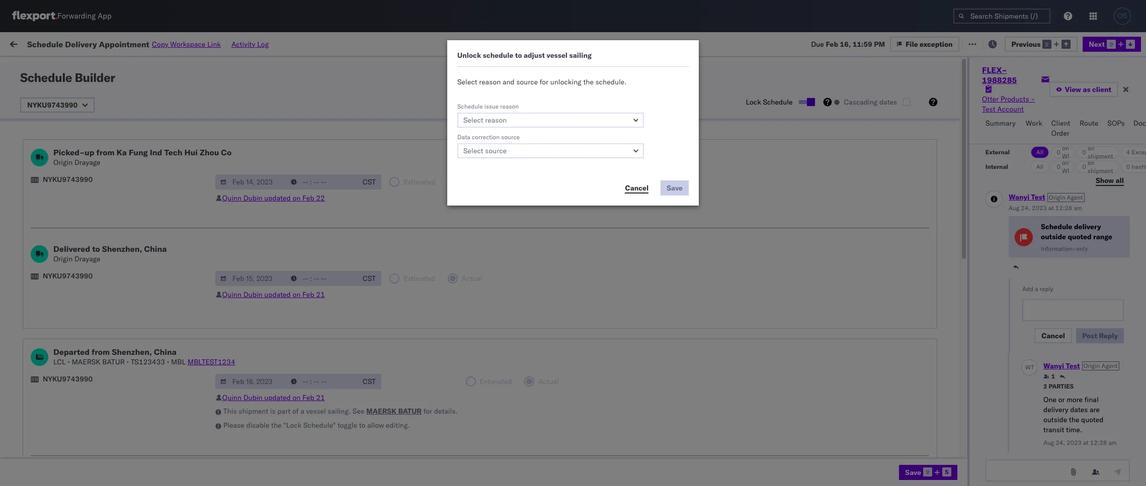 Task type: describe. For each thing, give the bounding box(es) containing it.
client order
[[1052, 119, 1071, 138]]

blocked,
[[124, 62, 149, 70]]

9:30
[[188, 290, 203, 299]]

los for second 'schedule pickup from los angeles, ca' link from the bottom of the page
[[95, 378, 106, 387]]

flexport demo consignee
[[513, 378, 595, 387]]

sailing
[[570, 51, 592, 60]]

0 vertical spatial wanyi test button
[[1009, 193, 1046, 202]]

1 team from the top
[[1060, 68, 1076, 77]]

0 horizontal spatial otter
[[513, 113, 529, 122]]

0 horizontal spatial cancel button
[[619, 181, 655, 196]]

0 vertical spatial 16,
[[841, 40, 851, 49]]

3 confirm from the top
[[23, 289, 49, 298]]

3 schedule pickup from los angeles, ca link from the top
[[23, 355, 147, 365]]

2 21, from the top
[[249, 223, 260, 232]]

doc
[[1134, 119, 1147, 128]]

1 jaehyung choi - test destination agen from the top
[[1026, 245, 1147, 254]]

customs
[[48, 178, 76, 188]]

3 resize handle column header from the left
[[342, 78, 354, 487]]

5 resize handle column header from the left
[[496, 78, 508, 487]]

5 ocean from the top
[[359, 378, 380, 387]]

2 wi from the top
[[1051, 423, 1058, 432]]

ag for 12:00 pm pst, feb 20, 2023
[[688, 179, 698, 188]]

save
[[906, 469, 922, 478]]

details.
[[434, 407, 458, 416]]

5 schedule pickup from los angeles, ca link from the top
[[23, 399, 147, 410]]

9:00
[[188, 334, 203, 343]]

12:30 pm pst, feb 17, 2023 for schedule pickup from los angeles international airport
[[188, 135, 284, 144]]

message
[[136, 39, 164, 48]]

1 vertical spatial consignee
[[561, 378, 595, 387]]

0 horizontal spatial the
[[271, 421, 282, 430]]

1 assignment from the top
[[1077, 68, 1114, 77]]

delivered
[[53, 244, 90, 254]]

work button
[[1022, 114, 1048, 144]]

0 horizontal spatial file
[[906, 40, 919, 49]]

snoozed : no
[[211, 62, 246, 70]]

flex-2150210
[[724, 334, 776, 343]]

angeles
[[108, 129, 134, 138]]

12:28 inside wanyi test origin agent aug 24, 2023 at 12:28 am
[[1056, 205, 1073, 212]]

17, for schedule pickup from los angeles international airport
[[254, 135, 264, 144]]

10 resize handle column header from the left
[[1009, 78, 1021, 487]]

2, for 1st 'schedule pickup from los angeles, ca' link from the bottom
[[254, 401, 261, 410]]

12:00
[[188, 179, 208, 188]]

clearance
[[78, 178, 110, 188]]

maeu1234567
[[802, 223, 853, 232]]

4 schedule pickup from los angeles, ca button from the top
[[23, 399, 147, 411]]

copy
[[152, 40, 168, 49]]

1 schedule delivery appointment link from the top
[[23, 156, 124, 166]]

2 schedule delivery appointment button from the top
[[23, 222, 124, 233]]

china inside departed from shenzhen, china lcl • maersk batur • ts123433 • mbl mbltest1234
[[154, 347, 177, 357]]

11:59 pm pst, feb 16, 2023
[[188, 113, 284, 122]]

1 vertical spatial for
[[540, 78, 549, 87]]

sailing.
[[328, 407, 351, 416]]

MMM D, YYYY text field
[[215, 375, 287, 390]]

2 jaehyung from the top
[[1026, 312, 1056, 321]]

outside inside one or more final delivery dates are outside the quoted transit time. aug 24, 2023 at 12:28 am
[[1044, 416, 1068, 425]]

11:59 down mbltest1234 button
[[188, 378, 208, 387]]

of inside "button"
[[67, 334, 73, 343]]

1 vertical spatial wanyi test button
[[1044, 362, 1081, 371]]

quinn dubin updated on feb 21 button for departed from shenzhen, china
[[222, 394, 325, 403]]

3 schedule pickup from los angeles, ca button from the top
[[23, 377, 147, 388]]

11:59 pm pst, feb 23, 2023
[[188, 268, 284, 277]]

departed from shenzhen, china lcl • maersk batur • ts123433 • mbl mbltest1234
[[53, 347, 235, 367]]

integration test account - on ag for 9:00 am pst, feb 25, 2023
[[589, 334, 698, 343]]

at inside one or more final delivery dates are outside the quoted transit time. aug 24, 2023 at 12:28 am
[[1084, 440, 1089, 447]]

ocean fcl for second 'schedule pickup from los angeles, ca' link from the bottom of the page
[[359, 378, 395, 387]]

los for schedule pickup from los angeles international airport "link"
[[95, 129, 106, 138]]

final
[[1085, 396, 1099, 405]]

-- : -- -- text field for delivered to shenzhen, china
[[286, 271, 357, 286]]

schedule delivery appointment for fourth schedule delivery appointment link from the top of the page
[[23, 444, 124, 453]]

2
[[1044, 383, 1048, 391]]

information-
[[1042, 245, 1077, 253]]

los for china confirm pickup from los angeles, ca link
[[91, 267, 102, 276]]

lcl for 11:59 pm pst, feb 16, 2023
[[382, 113, 394, 122]]

pickup for 2nd schedule pickup from los angeles, ca 'button'
[[55, 245, 77, 254]]

w t
[[1026, 364, 1035, 372]]

upload for upload customs clearance documents
[[23, 178, 46, 188]]

1 ocean fcl from the top
[[359, 268, 395, 277]]

in
[[151, 62, 156, 70]]

schedule issue reason
[[458, 103, 519, 110]]

editing.
[[386, 421, 410, 430]]

2 test from the top
[[1026, 423, 1038, 432]]

1 vertical spatial source
[[502, 133, 520, 141]]

confirm pickup from los angeles, ca link for china
[[23, 267, 143, 277]]

2 vertical spatial for
[[424, 407, 433, 416]]

toggle
[[338, 421, 357, 430]]

schedule pickup from los angeles, ca for 5th 'schedule pickup from los angeles, ca' link from the bottom of the page
[[23, 112, 147, 121]]

from inside schedule pickup from los angeles international airport
[[78, 129, 93, 138]]

23,
[[254, 268, 264, 277]]

4 fcl from the top
[[382, 423, 395, 432]]

0 horizontal spatial file exception
[[906, 40, 953, 49]]

4 confirm from the top
[[23, 311, 49, 320]]

27,
[[254, 356, 264, 365]]

0 vertical spatial vessel
[[547, 51, 568, 60]]

summary
[[986, 119, 1016, 128]]

otter inside otter products - test account
[[983, 95, 999, 104]]

delivery inside "button"
[[75, 334, 101, 343]]

2 quinn from the top
[[222, 290, 242, 300]]

integration for upload proof of delivery
[[589, 334, 624, 343]]

shenzhen, for from
[[112, 347, 152, 357]]

0 vertical spatial source
[[517, 78, 538, 87]]

1 ocean from the top
[[359, 113, 380, 122]]

3 test from the top
[[1026, 445, 1038, 454]]

22
[[316, 194, 325, 203]]

schedule pickup from los angeles, ca for third 'schedule pickup from los angeles, ca' link from the bottom
[[23, 356, 147, 365]]

show
[[1096, 176, 1115, 185]]

progress
[[158, 62, 183, 70]]

2 parties button
[[1044, 382, 1074, 391]]

1 vertical spatial vessel
[[306, 407, 326, 416]]

0 horizontal spatial at
[[201, 39, 207, 48]]

batch action button
[[1074, 36, 1140, 51]]

documents
[[112, 178, 149, 188]]

Search Shipments (/) text field
[[954, 9, 1051, 24]]

import
[[86, 39, 108, 48]]

ocean fcl for third schedule delivery appointment link from the top of the page
[[359, 423, 395, 432]]

2 team from the top
[[1060, 423, 1076, 432]]

2 resize handle column header from the left
[[301, 78, 313, 487]]

1 agen from the top
[[1134, 245, 1147, 254]]

one
[[1044, 396, 1057, 405]]

wanyi for wanyi test origin agent aug 24, 2023 at 12:28 am
[[1009, 193, 1030, 202]]

origin country button
[[431, 79, 498, 89]]

pickup for confirm pickup from los angeles, ca button associated with china
[[51, 267, 72, 276]]

aug inside one or more final delivery dates are outside the quoted transit time. aug 24, 2023 at 12:28 am
[[1044, 440, 1055, 447]]

schedule delivery appointment for third schedule delivery appointment link from the top of the page
[[23, 422, 124, 431]]

4 schedule delivery appointment link from the top
[[23, 444, 124, 454]]

ts123433
[[131, 358, 165, 367]]

2 ocean from the top
[[359, 223, 380, 232]]

1 7:30 from the top
[[188, 201, 203, 210]]

and
[[503, 78, 515, 87]]

schedule pickup from los angeles, ca for 1st 'schedule pickup from los angeles, ca' link from the bottom
[[23, 400, 147, 409]]

quinn dubin updated on feb 22 button
[[222, 194, 325, 203]]

air for 12:30 pm pst, feb 17, 2023
[[359, 135, 368, 144]]

2 vertical spatial shipment
[[239, 407, 269, 416]]

21 for delivered to shenzhen, china
[[316, 290, 325, 300]]

workitem button
[[6, 79, 172, 89]]

app
[[98, 11, 112, 21]]

1988285 for flex-1988285
[[745, 113, 776, 122]]

3 schedule delivery appointment link from the top
[[23, 422, 124, 432]]

2 choi from the top
[[1058, 312, 1072, 321]]

11:59 right due
[[853, 40, 873, 49]]

ping - test entity
[[513, 90, 571, 99]]

dates
[[1071, 406, 1089, 415]]

sops button
[[1104, 114, 1130, 144]]

all for internal
[[1037, 163, 1045, 171]]

1 horizontal spatial a
[[1036, 286, 1039, 293]]

1 vertical spatial 16,
[[254, 113, 264, 122]]

integration test account - on ag for 12:00 pm pst, feb 20, 2023
[[589, 179, 698, 188]]

6 resize handle column header from the left
[[572, 78, 584, 487]]

client for client name
[[513, 81, 529, 89]]

los for third 'schedule pickup from los angeles, ca' link from the bottom
[[95, 356, 106, 365]]

205 on track
[[232, 39, 273, 48]]

from inside picked-up from ka fung ind tech hui zhou co origin drayage
[[96, 148, 115, 158]]

9 resize handle column header from the left
[[861, 78, 874, 487]]

shenzhen, for to
[[102, 244, 142, 254]]

origin inside button
[[436, 81, 453, 89]]

forwarding app
[[57, 11, 112, 21]]

wanyi for wanyi test origin agent
[[1044, 362, 1065, 371]]

2 dubin from the top
[[244, 290, 263, 300]]

updated for ts123433
[[264, 394, 291, 403]]

delivery inside schedule delivery outside quoted range information-only
[[1075, 223, 1102, 232]]

schedule delivery appointment for second schedule delivery appointment link
[[23, 223, 124, 232]]

0 vertical spatial to
[[515, 51, 522, 60]]

next
[[1090, 40, 1106, 49]]

1 horizontal spatial maersk
[[367, 407, 397, 416]]

11:59 up the hui
[[188, 113, 208, 122]]

1 horizontal spatial file
[[975, 39, 987, 48]]

1 destination from the top
[[1096, 245, 1133, 254]]

1 vertical spatial reason
[[501, 103, 519, 110]]

12:30 for schedule delivery appointment
[[188, 157, 208, 166]]

0 horizontal spatial otter products - test account
[[513, 113, 609, 122]]

0 horizontal spatial 24,
[[250, 290, 261, 299]]

4 schedule pickup from los angeles, ca link from the top
[[23, 377, 147, 387]]

2 7:30 pm pst, feb 21, 2023 from the top
[[188, 223, 279, 232]]

7 resize handle column header from the left
[[690, 78, 702, 487]]

1 horizontal spatial file exception
[[975, 39, 1022, 48]]

maersk inside departed from shenzhen, china lcl • maersk batur • ts123433 • mbl mbltest1234
[[72, 358, 101, 367]]

0 horizontal spatial exception
[[920, 40, 953, 49]]

allow
[[368, 421, 384, 430]]

upload for upload proof of delivery
[[23, 334, 46, 343]]

2 flxt00001977428a from the top
[[879, 223, 948, 232]]

external
[[986, 149, 1011, 156]]

from inside departed from shenzhen, china lcl • maersk batur • ts123433 • mbl mbltest1234
[[92, 347, 110, 357]]

1 horizontal spatial batur
[[398, 407, 422, 416]]

2, for second 'schedule pickup from los angeles, ca' link from the bottom of the page
[[254, 378, 261, 387]]

work inside work "button"
[[1026, 119, 1043, 128]]

2 schedule pickup from los angeles, ca link from the top
[[23, 244, 147, 254]]

wi for internal
[[1063, 167, 1070, 175]]

part
[[278, 407, 291, 416]]

schedule delivery outside quoted range information-only
[[1042, 223, 1113, 253]]

view as client button
[[1050, 82, 1119, 97]]

tech
[[164, 148, 183, 158]]

1 schedule pickup from los angeles, ca link from the top
[[23, 112, 147, 122]]

1 vertical spatial products
[[531, 113, 560, 122]]

entity
[[553, 90, 571, 99]]

integration test account - western digital for schedule delivery appointment
[[589, 157, 725, 166]]

1 jaehyung from the top
[[1026, 245, 1056, 254]]

ocean lcl for 9:30 am pst, feb 24, 2023
[[359, 290, 394, 299]]

ping
[[513, 90, 529, 99]]

as
[[1084, 85, 1091, 94]]

0 on shipment for 0
[[1083, 159, 1114, 175]]

integration test account - western digital for schedule pickup from los angeles international airport
[[589, 135, 725, 144]]

on for 12:00 pm pst, feb 20, 2023
[[676, 179, 686, 188]]

3 • from the left
[[167, 358, 169, 367]]

2 mar from the top
[[239, 401, 253, 410]]

1 • from the left
[[68, 358, 70, 367]]

20 for 3rd schedule delivery appointment button from the top
[[1040, 423, 1049, 432]]

3 fcl from the top
[[382, 401, 395, 410]]

schedule pickup from los angeles, ca for second 'schedule pickup from los angeles, ca' link from the bottom of the page
[[23, 378, 147, 387]]

quoted inside one or more final delivery dates are outside the quoted transit time. aug 24, 2023 at 12:28 am
[[1082, 416, 1104, 425]]

all
[[1116, 176, 1125, 185]]

1 horizontal spatial mbltest1234
[[879, 113, 926, 122]]

2 schedule delivery appointment link from the top
[[23, 222, 124, 232]]

12:30 for schedule pickup from los angeles international airport
[[188, 135, 208, 144]]

test inside otter products - test account
[[983, 105, 996, 114]]

status : ready for work, blocked, in progress
[[55, 62, 183, 70]]

1 horizontal spatial exception
[[989, 39, 1022, 48]]

11:59 pm pst, mar 2, 2023 for second 'schedule pickup from los angeles, ca' link from the bottom of the page
[[188, 378, 280, 387]]

1 horizontal spatial cancel button
[[1035, 329, 1073, 344]]

1 20 from the top
[[1040, 68, 1049, 77]]

proof
[[48, 334, 65, 343]]

vietnam for 12:00 pm pst, feb 20, 2023
[[436, 179, 462, 188]]

flex- for flex-1988285
[[724, 113, 745, 122]]

11:59 up "9:30"
[[188, 268, 208, 277]]

work
[[29, 37, 55, 51]]

quinn dubin updated on feb 22
[[222, 194, 325, 203]]

shipment for 0 hasht
[[1089, 167, 1114, 175]]

schedule inside schedule pickup from los angeles international airport
[[23, 129, 53, 138]]

1 horizontal spatial of
[[293, 407, 299, 416]]

upload customs clearance documents
[[23, 178, 149, 188]]

2 • from the left
[[127, 358, 129, 367]]

delivery inside one or more final delivery dates are outside the quoted transit time. aug 24, 2023 at 12:28 am
[[1044, 406, 1069, 415]]

11:59 left please at the bottom left of the page
[[188, 423, 208, 432]]

2023 inside wanyi test origin agent aug 24, 2023 at 12:28 am
[[1033, 205, 1048, 212]]

2 updated from the top
[[264, 290, 291, 300]]

ind
[[150, 148, 162, 158]]

unlock schedule to adjust vessel sailing
[[458, 51, 592, 60]]

this
[[223, 407, 237, 416]]

8 resize handle column header from the left
[[785, 78, 797, 487]]

mbl
[[171, 358, 186, 367]]

mmm d, yyyy text field for delivered to shenzhen, china
[[215, 271, 287, 286]]

flex-2001714
[[724, 135, 776, 144]]

1 confirm from the top
[[23, 90, 49, 99]]

data correction source
[[458, 133, 520, 141]]

2 jaehyung choi - test destination agen from the top
[[1026, 312, 1147, 321]]

up
[[85, 148, 94, 158]]

2 confirm from the top
[[23, 267, 49, 276]]

12:28 inside one or more final delivery dates are outside the quoted transit time. aug 24, 2023 at 12:28 am
[[1091, 440, 1108, 447]]

1 horizontal spatial otter
[[589, 113, 606, 122]]

confirm pickup from los angeles, ca button for hong kong sar china
[[23, 89, 143, 100]]

departed
[[53, 347, 90, 357]]

message (0)
[[136, 39, 177, 48]]

2 schedule pickup from los angeles, ca from the top
[[23, 201, 147, 210]]

nyku9743990 for departed from shenzhen, china
[[43, 375, 93, 384]]

test 20 wi team assignment for 1st schedule delivery appointment button from the bottom of the page
[[1026, 445, 1114, 454]]

flxt00001977428a for schedule pickup from los angeles, ca
[[879, 201, 948, 210]]

3 wi from the top
[[1051, 445, 1058, 454]]

1 21, from the top
[[249, 201, 260, 210]]

client name
[[513, 81, 547, 89]]

assignment for 1st schedule delivery appointment button from the bottom of the page
[[1077, 445, 1114, 454]]

name
[[531, 81, 547, 89]]

quinn for ts123433
[[222, 394, 242, 403]]

24, inside one or more final delivery dates are outside the quoted transit time. aug 24, 2023 at 12:28 am
[[1056, 440, 1066, 447]]

3 2, from the top
[[254, 423, 261, 432]]

mbltest1234 inside departed from shenzhen, china lcl • maersk batur • ts123433 • mbl mbltest1234
[[188, 358, 235, 367]]

lock schedule
[[746, 98, 793, 107]]

flex- for flex-2001714
[[724, 135, 745, 144]]

1 horizontal spatial the
[[584, 78, 594, 87]]

1 choi from the top
[[1058, 245, 1072, 254]]

lcl for 7:30 pm pst, feb 21, 2023
[[382, 223, 394, 232]]

3 mar from the top
[[239, 423, 253, 432]]

t
[[1031, 364, 1035, 372]]

3 schedule delivery appointment button from the top
[[23, 422, 124, 433]]

-- : -- -- text field
[[286, 375, 357, 390]]

: for status
[[73, 62, 75, 70]]

am for 9:00
[[205, 334, 217, 343]]

my work
[[10, 37, 55, 51]]

12 resize handle column header from the left
[[1121, 78, 1133, 487]]

flexport. image
[[12, 11, 57, 21]]

dubin for ts123433
[[244, 394, 263, 403]]

thailand for schedule pickup from los angeles international airport
[[436, 135, 464, 144]]

0 hasht
[[1127, 163, 1147, 171]]

12:30 pm pst, feb 17, 2023 for schedule delivery appointment
[[188, 157, 284, 166]]

flexport
[[513, 378, 539, 387]]

6 ocean from the top
[[359, 401, 380, 410]]

11:59 left 'this' on the left bottom of page
[[188, 401, 208, 410]]

schedule pickup from los angeles international airport button
[[23, 129, 169, 150]]

2 destination from the top
[[1096, 312, 1133, 321]]

4 resize handle column header from the left
[[419, 78, 431, 487]]

11 resize handle column header from the left
[[1086, 78, 1098, 487]]

integration for schedule delivery appointment
[[589, 157, 624, 166]]



Task type: locate. For each thing, give the bounding box(es) containing it.
confirm pickup from los angeles, ca down workitem button
[[23, 90, 143, 99]]

dubin for co
[[244, 194, 263, 203]]

1 vertical spatial agent
[[1102, 363, 1118, 370]]

12:28 up schedule delivery outside quoted range information-only
[[1056, 205, 1073, 212]]

1 vertical spatial cst
[[363, 274, 376, 283]]

am inside wanyi test origin agent aug 24, 2023 at 12:28 am
[[1075, 205, 1083, 212]]

2 17, from the top
[[254, 157, 264, 166]]

2 vertical spatial 2,
[[254, 423, 261, 432]]

0 vertical spatial cst
[[363, 178, 376, 187]]

1 vertical spatial flxt00001977428a
[[879, 223, 948, 232]]

1 vertical spatial aug
[[1044, 440, 1055, 447]]

205
[[232, 39, 245, 48]]

wi
[[1051, 68, 1058, 77], [1051, 423, 1058, 432], [1051, 445, 1058, 454]]

all button up wanyi test origin agent aug 24, 2023 at 12:28 am
[[1032, 161, 1050, 173]]

all for external
[[1037, 149, 1045, 156]]

upload
[[23, 178, 46, 188], [23, 334, 46, 343]]

3 confirm pickup from los angeles, ca from the top
[[23, 289, 143, 298]]

11:59 pm pst, mar 2, 2023
[[188, 378, 280, 387], [188, 401, 280, 410], [188, 423, 280, 432]]

0 on wi for internal
[[1058, 159, 1070, 175]]

consignee inside consignee button
[[589, 81, 618, 89]]

jaehyung up add a reply
[[1026, 245, 1056, 254]]

quinn up 'this' on the left bottom of page
[[222, 394, 242, 403]]

origin up schedule delivery outside quoted range information-only
[[1049, 194, 1066, 201]]

confirm pickup from los angeles, ca button down workitem button
[[23, 89, 143, 100]]

quinn down 11:59 pm pst, feb 23, 2023
[[222, 290, 242, 300]]

route button
[[1076, 114, 1104, 144]]

1 vertical spatial delivery
[[1044, 406, 1069, 415]]

mbltest1234 down 9:00
[[188, 358, 235, 367]]

confirm pickup from los angeles, ca for china
[[23, 267, 143, 276]]

1 vertical spatial client
[[1052, 119, 1071, 128]]

vessel
[[547, 51, 568, 60], [306, 407, 326, 416]]

20 down transit
[[1040, 445, 1049, 454]]

0 horizontal spatial a
[[301, 407, 305, 416]]

hasht
[[1133, 163, 1147, 171]]

integration for schedule pickup from los angeles international airport
[[589, 135, 624, 144]]

sops
[[1108, 119, 1126, 128]]

20
[[1040, 68, 1049, 77], [1040, 423, 1049, 432], [1040, 445, 1049, 454]]

11:59 pm pst, mar 2, 2023 up please at the bottom left of the page
[[188, 401, 280, 410]]

ready
[[77, 62, 95, 70]]

on
[[247, 39, 255, 48], [1063, 144, 1070, 152], [1089, 144, 1096, 152], [1063, 159, 1070, 167], [1089, 159, 1096, 167], [293, 194, 301, 203], [293, 290, 301, 300], [293, 394, 301, 403]]

2 0 on shipment from the top
[[1083, 159, 1114, 175]]

12:28 down "are"
[[1091, 440, 1108, 447]]

17, for schedule delivery appointment
[[254, 157, 264, 166]]

0 vertical spatial delivery
[[1075, 223, 1102, 232]]

thailand for schedule delivery appointment
[[436, 157, 464, 166]]

llc
[[640, 113, 653, 122]]

3 team from the top
[[1060, 445, 1076, 454]]

summary button
[[982, 114, 1022, 144]]

origin inside delivered to shenzhen, china origin drayage
[[53, 255, 73, 264]]

test 20 wi team assignment for 3rd schedule delivery appointment button from the top
[[1026, 423, 1114, 432]]

activity
[[232, 40, 256, 49]]

for up ping - test entity
[[540, 78, 549, 87]]

0 vertical spatial ocean lcl
[[359, 113, 394, 122]]

2, right please at the bottom left of the page
[[254, 423, 261, 432]]

3 schedule delivery appointment from the top
[[23, 422, 124, 431]]

quinn for co
[[222, 194, 242, 203]]

1 vertical spatial work
[[1026, 119, 1043, 128]]

1 vietnam from the top
[[436, 179, 462, 188]]

drayage down up
[[75, 158, 100, 167]]

11:59 pm pst, mar 2, 2023 down 11:59 pm pst, feb 27, 2023
[[188, 378, 280, 387]]

3 test 20 wi team assignment from the top
[[1026, 445, 1114, 454]]

1 vertical spatial dubin
[[244, 290, 263, 300]]

upload inside button
[[23, 178, 46, 188]]

otter down ping on the top
[[513, 113, 529, 122]]

products inside "link"
[[1001, 95, 1030, 104]]

-- : -- -- text field
[[286, 175, 357, 190], [286, 271, 357, 286]]

ag for 9:00 am pst, feb 25, 2023
[[688, 334, 698, 343]]

1 test from the top
[[1026, 68, 1038, 77]]

0 vertical spatial 7:30
[[188, 201, 203, 210]]

25,
[[250, 334, 261, 343]]

outside up information-
[[1042, 233, 1067, 242]]

aug inside wanyi test origin agent aug 24, 2023 at 12:28 am
[[1009, 205, 1020, 212]]

wanyi up 1
[[1044, 362, 1065, 371]]

1 vertical spatial quinn dubin updated on feb 21 button
[[222, 394, 325, 403]]

1 resize handle column header from the left
[[170, 78, 182, 487]]

confirm pickup from los angeles, ca button for china
[[23, 267, 143, 278]]

• left mbl
[[167, 358, 169, 367]]

1 horizontal spatial to
[[359, 421, 366, 430]]

due
[[812, 40, 825, 49]]

0 vertical spatial for
[[97, 62, 105, 70]]

confirm pickup from los angeles, ca link down workitem button
[[23, 89, 143, 99]]

2, left is
[[254, 401, 261, 410]]

work down otter products - test account "link"
[[1026, 119, 1043, 128]]

1 vertical spatial 21
[[316, 394, 325, 403]]

2 fcl from the top
[[382, 378, 395, 387]]

a up '"lock'
[[301, 407, 305, 416]]

1 mar from the top
[[239, 378, 253, 387]]

0 vertical spatial am
[[1075, 205, 1083, 212]]

1 vertical spatial integration test account - western digital
[[589, 157, 725, 166]]

0 vertical spatial jaehyung choi - test destination agen
[[1026, 245, 1147, 254]]

pickup inside schedule pickup from los angeles international airport
[[55, 129, 77, 138]]

los for 1st 'schedule pickup from los angeles, ca' link from the bottom
[[95, 400, 106, 409]]

los for 5th 'schedule pickup from los angeles, ca' link from the bottom of the page
[[95, 112, 106, 121]]

country
[[454, 81, 476, 89]]

0 vertical spatial agen
[[1134, 245, 1147, 254]]

china inside delivered to shenzhen, china origin drayage
[[144, 244, 167, 254]]

or
[[1059, 396, 1066, 405]]

feb
[[826, 40, 839, 49], [239, 113, 252, 122], [239, 135, 252, 144], [239, 157, 252, 166], [239, 179, 252, 188], [303, 194, 314, 203], [235, 201, 247, 210], [235, 223, 247, 232], [239, 268, 252, 277], [236, 290, 248, 299], [303, 290, 314, 300], [236, 334, 248, 343], [239, 356, 252, 365], [303, 394, 314, 403]]

mawb1234
[[879, 135, 918, 144]]

12:28
[[1056, 205, 1073, 212], [1091, 440, 1108, 447]]

jaehyung choi - test destination agen
[[1026, 245, 1147, 254], [1026, 312, 1147, 321]]

1 vertical spatial all button
[[1032, 161, 1050, 173]]

at up schedule delivery outside quoted range information-only
[[1049, 205, 1055, 212]]

outside inside schedule delivery outside quoted range information-only
[[1042, 233, 1067, 242]]

0 vertical spatial 17,
[[254, 135, 264, 144]]

1 vertical spatial confirm pickup from los angeles, ca button
[[23, 267, 143, 278]]

confirm pickup from los angeles, ca button down delivered
[[23, 267, 143, 278]]

0 on shipment up show
[[1083, 159, 1114, 175]]

updated for co
[[264, 194, 291, 203]]

6 schedule pickup from los angeles, ca from the top
[[23, 400, 147, 409]]

thailand left correction
[[436, 135, 464, 144]]

1988285 inside flex- 1988285 link
[[983, 75, 1018, 85]]

2 mmm d, yyyy text field from the top
[[215, 271, 287, 286]]

flex- inside the flex- 1988285
[[983, 65, 1008, 75]]

resize handle column header
[[170, 78, 182, 487], [301, 78, 313, 487], [342, 78, 354, 487], [419, 78, 431, 487], [496, 78, 508, 487], [572, 78, 584, 487], [690, 78, 702, 487], [785, 78, 797, 487], [861, 78, 874, 487], [1009, 78, 1021, 487], [1086, 78, 1098, 487], [1121, 78, 1133, 487]]

reason up sar in the left of the page
[[479, 78, 501, 87]]

import work button
[[81, 32, 132, 55]]

quoted inside schedule delivery outside quoted range information-only
[[1069, 233, 1092, 242]]

1 updated from the top
[[264, 194, 291, 203]]

test
[[1026, 68, 1038, 77], [1026, 423, 1038, 432], [1026, 445, 1038, 454]]

2 quinn dubin updated on feb 21 button from the top
[[222, 394, 325, 403]]

western for schedule delivery appointment
[[676, 157, 702, 166]]

2 vertical spatial updated
[[264, 394, 291, 403]]

2006134
[[745, 90, 776, 99]]

0 horizontal spatial wanyi
[[1009, 193, 1030, 202]]

at inside wanyi test origin agent aug 24, 2023 at 12:28 am
[[1049, 205, 1055, 212]]

batur left ts123433
[[102, 358, 125, 367]]

1 dubin from the top
[[244, 194, 263, 203]]

0 vertical spatial batur
[[102, 358, 125, 367]]

2 cst from the top
[[363, 274, 376, 283]]

1 drayage from the top
[[75, 158, 100, 167]]

to inside delivered to shenzhen, china origin drayage
[[92, 244, 100, 254]]

9:30 am pst, feb 24, 2023
[[188, 290, 280, 299]]

air for 9:00 am pst, feb 25, 2023
[[359, 334, 368, 343]]

upload customs clearance documents button
[[23, 178, 149, 189]]

confirm pickup from los angeles, ca link for hong kong sar china
[[23, 89, 143, 99]]

dubin
[[244, 194, 263, 203], [244, 290, 263, 300], [244, 394, 263, 403]]

shenzhen, inside departed from shenzhen, china lcl • maersk batur • ts123433 • mbl mbltest1234
[[112, 347, 152, 357]]

origin down 'picked-'
[[53, 158, 73, 167]]

dubin down 20,
[[244, 194, 263, 203]]

test inside wanyi test origin agent aug 24, 2023 at 12:28 am
[[1032, 193, 1046, 202]]

3 dubin from the top
[[244, 394, 263, 403]]

shenzhen,
[[102, 244, 142, 254], [112, 347, 152, 357]]

1 vertical spatial of
[[293, 407, 299, 416]]

Search Work text field
[[808, 36, 918, 51]]

2 vertical spatial assignment
[[1077, 445, 1114, 454]]

0 vertical spatial western
[[676, 135, 702, 144]]

11:59 right mbl
[[188, 356, 208, 365]]

operator
[[1026, 81, 1050, 89]]

0 vertical spatial outside
[[1042, 233, 1067, 242]]

lcl inside departed from shenzhen, china lcl • maersk batur • ts123433 • mbl mbltest1234
[[53, 358, 66, 367]]

forwarding app link
[[12, 11, 112, 21]]

on for 9:00 am pst, feb 25, 2023
[[676, 334, 686, 343]]

1 vertical spatial am
[[205, 334, 217, 343]]

2 horizontal spatial •
[[167, 358, 169, 367]]

quinn dubin updated on feb 21 down 23,
[[222, 290, 325, 300]]

assignment up view as client
[[1077, 68, 1114, 77]]

pickup for fourth schedule pickup from los angeles, ca 'button'
[[55, 400, 77, 409]]

0 vertical spatial jaehyung
[[1026, 245, 1056, 254]]

0 vertical spatial test 20 wi team assignment
[[1026, 68, 1114, 77]]

1 7:30 pm pst, feb 21, 2023 from the top
[[188, 201, 279, 210]]

is
[[270, 407, 276, 416]]

Select reason text field
[[458, 113, 644, 128]]

all button for external
[[1032, 147, 1050, 159]]

1 all button from the top
[[1032, 147, 1050, 159]]

client for client order
[[1052, 119, 1071, 128]]

air for 12:00 pm pst, feb 20, 2023
[[359, 179, 368, 188]]

digital down flex-1988285
[[704, 135, 725, 144]]

1 vertical spatial digital
[[704, 157, 725, 166]]

3 updated from the top
[[264, 394, 291, 403]]

3 flxt00001977428a from the top
[[879, 290, 948, 299]]

2 ocean fcl from the top
[[359, 378, 395, 387]]

1 upload from the top
[[23, 178, 46, 188]]

0 on wi for external
[[1058, 144, 1070, 160]]

source right correction
[[502, 133, 520, 141]]

0 vertical spatial work
[[110, 39, 128, 48]]

flex- for flex-1977428
[[724, 223, 745, 232]]

4 schedule delivery appointment button from the top
[[23, 444, 124, 455]]

1 vertical spatial ocean lcl
[[359, 223, 394, 232]]

0 horizontal spatial 1988285
[[745, 113, 776, 122]]

route
[[1080, 119, 1099, 128]]

1 vertical spatial 12:30
[[188, 157, 208, 166]]

1 : from the left
[[73, 62, 75, 70]]

0 vertical spatial all button
[[1032, 147, 1050, 159]]

the up time.
[[1070, 416, 1080, 425]]

client name button
[[508, 79, 574, 89]]

0 vertical spatial assignment
[[1077, 68, 1114, 77]]

products,
[[608, 113, 639, 122]]

1 thailand from the top
[[436, 135, 464, 144]]

2 12:30 from the top
[[188, 157, 208, 166]]

1 vertical spatial test
[[1026, 423, 1038, 432]]

origin down delivered
[[53, 255, 73, 264]]

schedule delivery appointment button
[[23, 156, 124, 167], [23, 222, 124, 233], [23, 422, 124, 433], [23, 444, 124, 455]]

1 digital from the top
[[704, 135, 725, 144]]

am inside one or more final delivery dates are outside the quoted transit time. aug 24, 2023 at 12:28 am
[[1109, 440, 1118, 447]]

otter products - test account inside "link"
[[983, 95, 1036, 114]]

1 vertical spatial outside
[[1044, 416, 1068, 425]]

1 western from the top
[[676, 135, 702, 144]]

2 vietnam from the top
[[436, 334, 462, 343]]

0 vertical spatial reason
[[479, 78, 501, 87]]

21
[[316, 290, 325, 300], [316, 394, 325, 403]]

1 vertical spatial 7:30 pm pst, feb 21, 2023
[[188, 223, 279, 232]]

test 20 wi team assignment down dates
[[1026, 423, 1114, 432]]

mmm d, yyyy text field up quinn dubin updated on feb 22 at the top of page
[[215, 175, 287, 190]]

mmm d, yyyy text field for picked-up from ka fung ind tech hui zhou co
[[215, 175, 287, 190]]

more
[[1067, 396, 1083, 405]]

1 12:30 from the top
[[188, 135, 208, 144]]

2150210
[[745, 334, 776, 343]]

flex- for flex-2006134
[[724, 90, 745, 99]]

the left the schedule. on the top of the page
[[584, 78, 594, 87]]

pickup for hong kong sar china's confirm pickup from los angeles, ca button
[[51, 90, 72, 99]]

schedule pickup from los angeles, ca for fourth 'schedule pickup from los angeles, ca' link from the bottom
[[23, 245, 147, 254]]

2, down the "27,"
[[254, 378, 261, 387]]

1988285 for flex- 1988285
[[983, 75, 1018, 85]]

time.
[[1067, 426, 1083, 435]]

wi
[[1063, 153, 1070, 160], [1063, 167, 1070, 175]]

batur up editing. at the left
[[398, 407, 422, 416]]

all button down work "button"
[[1032, 147, 1050, 159]]

integration test account - western digital
[[589, 135, 725, 144], [589, 157, 725, 166]]

client up ping on the top
[[513, 81, 529, 89]]

drayage down delivered
[[75, 255, 100, 264]]

-- : -- -- text field for picked-up from ka fung ind tech hui zhou co
[[286, 175, 357, 190]]

2 confirm pickup from los angeles, ca button from the top
[[23, 267, 143, 278]]

1 vertical spatial updated
[[264, 290, 291, 300]]

1 test 20 wi team assignment from the top
[[1026, 68, 1114, 77]]

1 wi from the top
[[1051, 68, 1058, 77]]

1 horizontal spatial 12:28
[[1091, 440, 1108, 447]]

wi down transit
[[1051, 445, 1058, 454]]

origin inside picked-up from ka fung ind tech hui zhou co origin drayage
[[53, 158, 73, 167]]

1 vertical spatial 21,
[[249, 223, 260, 232]]

origin inside wanyi test origin agent aug 24, 2023 at 12:28 am
[[1049, 194, 1066, 201]]

0 horizontal spatial products
[[531, 113, 560, 122]]

agent for wanyi test origin agent aug 24, 2023 at 12:28 am
[[1068, 194, 1084, 201]]

schedule pickup from los angeles, ca button
[[23, 112, 147, 123], [23, 244, 147, 256], [23, 377, 147, 388], [23, 399, 147, 411]]

team up view in the right top of the page
[[1060, 68, 1076, 77]]

- inside otter products - test account
[[1032, 95, 1036, 104]]

quoted up only
[[1069, 233, 1092, 242]]

2 air from the top
[[359, 179, 368, 188]]

nyku9743990 for delivered to shenzhen, china
[[43, 272, 93, 281]]

schedule.
[[596, 78, 627, 87]]

upload proof of delivery link
[[23, 333, 101, 343]]

0 horizontal spatial for
[[97, 62, 105, 70]]

4 schedule delivery appointment from the top
[[23, 444, 124, 453]]

0 horizontal spatial am
[[1075, 205, 1083, 212]]

airport
[[66, 139, 88, 148]]

1 horizontal spatial am
[[1109, 440, 1118, 447]]

1 horizontal spatial •
[[127, 358, 129, 367]]

nyku9743990 for picked-up from ka fung ind tech hui zhou co
[[43, 175, 93, 184]]

• down "departed"
[[68, 358, 70, 367]]

view as client
[[1066, 85, 1112, 94]]

quinn dubin updated on feb 21 for departed from shenzhen, china
[[222, 394, 325, 403]]

quoted down "are"
[[1082, 416, 1104, 425]]

flex- for flex- 1988285
[[983, 65, 1008, 75]]

fcl
[[382, 268, 395, 277], [382, 378, 395, 387], [382, 401, 395, 410], [382, 423, 395, 432]]

issue
[[485, 103, 499, 110]]

21, down 20,
[[249, 201, 260, 210]]

0 vertical spatial mar
[[239, 378, 253, 387]]

cancel for cancel button to the right
[[1042, 332, 1066, 341]]

drayage inside picked-up from ka fung ind tech hui zhou co origin drayage
[[75, 158, 100, 167]]

mbltest1234
[[879, 113, 926, 122], [188, 358, 235, 367]]

2023 inside one or more final delivery dates are outside the quoted transit time. aug 24, 2023 at 12:28 am
[[1067, 440, 1082, 447]]

delivery up range
[[1075, 223, 1102, 232]]

4 ocean from the top
[[359, 290, 380, 299]]

1 vertical spatial choi
[[1058, 312, 1072, 321]]

pickup for third schedule pickup from los angeles, ca 'button' from the top
[[55, 378, 77, 387]]

disable
[[246, 421, 270, 430]]

updated
[[264, 194, 291, 203], [264, 290, 291, 300], [264, 394, 291, 403]]

test 20 wi team assignment down time.
[[1026, 445, 1114, 454]]

1 flxt00001977428a from the top
[[879, 201, 948, 210]]

vietnam for 9:00 am pst, feb 25, 2023
[[436, 334, 462, 343]]

2 ocean lcl from the top
[[359, 223, 394, 232]]

12:30 up 12:00
[[188, 157, 208, 166]]

otter products - test account up summary
[[983, 95, 1036, 114]]

risk
[[209, 39, 220, 48]]

upload inside "button"
[[23, 334, 46, 343]]

are
[[1090, 406, 1101, 415]]

of right the part at the bottom
[[293, 407, 299, 416]]

jaehyung choi - test destination agen down reply
[[1026, 312, 1147, 321]]

schedule pickup from los angeles international airport link
[[23, 129, 169, 149]]

4 ocean fcl from the top
[[359, 423, 395, 432]]

2,
[[254, 378, 261, 387], [254, 401, 261, 410], [254, 423, 261, 432]]

0 vertical spatial 24,
[[1022, 205, 1031, 212]]

2 11:59 pm pst, mar 2, 2023 from the top
[[188, 401, 280, 410]]

1 vertical spatial air
[[359, 179, 368, 188]]

for up the builder
[[97, 62, 105, 70]]

0 horizontal spatial batur
[[102, 358, 125, 367]]

2023
[[266, 113, 284, 122], [266, 135, 284, 144], [266, 157, 284, 166], [266, 179, 284, 188], [262, 201, 279, 210], [1033, 205, 1048, 212], [262, 223, 279, 232], [266, 268, 284, 277], [262, 290, 280, 299], [262, 334, 280, 343], [266, 356, 284, 365], [263, 378, 280, 387], [263, 401, 280, 410], [263, 423, 280, 432], [1067, 440, 1082, 447]]

1 air from the top
[[359, 135, 368, 144]]

2 7:30 from the top
[[188, 223, 203, 232]]

all button for internal
[[1032, 161, 1050, 173]]

1 vertical spatial upload
[[23, 334, 46, 343]]

2 confirm pickup from los angeles, ca link from the top
[[23, 267, 143, 277]]

1 vertical spatial all
[[1037, 163, 1045, 171]]

1 vertical spatial vietnam
[[436, 334, 462, 343]]

: left the ready
[[73, 62, 75, 70]]

updated up is
[[264, 394, 291, 403]]

1 vertical spatial mmm d, yyyy text field
[[215, 271, 287, 286]]

schedule inside schedule delivery outside quoted range information-only
[[1042, 223, 1073, 232]]

all down work "button"
[[1037, 149, 1045, 156]]

the inside one or more final delivery dates are outside the quoted transit time. aug 24, 2023 at 12:28 am
[[1070, 416, 1080, 425]]

• left ts123433
[[127, 358, 129, 367]]

agen
[[1134, 245, 1147, 254], [1134, 312, 1147, 321]]

los inside schedule pickup from los angeles international airport
[[95, 129, 106, 138]]

shenzhen, up ts123433
[[112, 347, 152, 357]]

1 vertical spatial quinn dubin updated on feb 21
[[222, 394, 325, 403]]

20 up 'operator'
[[1040, 68, 1049, 77]]

products down ping - test entity
[[531, 113, 560, 122]]

7 ocean from the top
[[359, 423, 380, 432]]

doc button
[[1130, 114, 1147, 144]]

0 vertical spatial thailand
[[436, 135, 464, 144]]

21 for departed from shenzhen, china
[[316, 394, 325, 403]]

24, inside wanyi test origin agent aug 24, 2023 at 12:28 am
[[1022, 205, 1031, 212]]

2 integration test account - western digital from the top
[[589, 157, 725, 166]]

los for fourth 'schedule pickup from los angeles, ca' link from the bottom
[[95, 245, 106, 254]]

lcl
[[382, 113, 394, 122], [382, 223, 394, 232], [382, 290, 394, 299], [53, 358, 66, 367]]

759
[[186, 39, 199, 48]]

11:59 pm pst, mar 2, 2023 for 1st 'schedule pickup from los angeles, ca' link from the bottom
[[188, 401, 280, 410]]

1 vertical spatial batur
[[398, 407, 422, 416]]

1 0 on shipment from the top
[[1083, 144, 1114, 160]]

upload left customs
[[23, 178, 46, 188]]

test 20 wi team assignment up view in the right top of the page
[[1026, 68, 1114, 77]]

shenzhen, inside delivered to shenzhen, china origin drayage
[[102, 244, 142, 254]]

schedule delivery appointment for 1st schedule delivery appointment link from the top
[[23, 156, 124, 165]]

1 vertical spatial shipment
[[1089, 167, 1114, 175]]

1 2, from the top
[[254, 378, 261, 387]]

1 am from the top
[[205, 290, 217, 299]]

1 schedule delivery appointment button from the top
[[23, 156, 124, 167]]

vessel up please disable the "lock schedule" toggle to allow editing.
[[306, 407, 326, 416]]

0 horizontal spatial to
[[92, 244, 100, 254]]

3 assignment from the top
[[1077, 445, 1114, 454]]

12:30 up the hui
[[188, 135, 208, 144]]

0 vertical spatial all
[[1037, 149, 1045, 156]]

0 vertical spatial choi
[[1058, 245, 1072, 254]]

digital
[[704, 135, 725, 144], [704, 157, 725, 166]]

digital for schedule delivery appointment
[[704, 157, 725, 166]]

2 vertical spatial team
[[1060, 445, 1076, 454]]

1 12:30 pm pst, feb 17, 2023 from the top
[[188, 135, 284, 144]]

3 air from the top
[[359, 334, 368, 343]]

a right add
[[1036, 286, 1039, 293]]

None checkbox
[[799, 100, 813, 104]]

1 vertical spatial 1988285
[[745, 113, 776, 122]]

select
[[458, 78, 478, 87]]

0 vertical spatial shenzhen,
[[102, 244, 142, 254]]

dubin down 23,
[[244, 290, 263, 300]]

1 vertical spatial agen
[[1134, 312, 1147, 321]]

1 vertical spatial mbltest1234
[[188, 358, 235, 367]]

1
[[1052, 373, 1056, 381]]

0 vertical spatial cancel button
[[619, 181, 655, 196]]

: for snoozed
[[234, 62, 236, 70]]

otter products - test account link
[[983, 94, 1050, 114]]

3 11:59 pm pst, mar 2, 2023 from the top
[[188, 423, 280, 432]]

20 down one
[[1040, 423, 1049, 432]]

consignee right "demo"
[[561, 378, 595, 387]]

wi left time.
[[1051, 423, 1058, 432]]

file exception
[[975, 39, 1022, 48], [906, 40, 953, 49]]

3 ocean from the top
[[359, 268, 380, 277]]

1 vertical spatial confirm pickup from los angeles, ca link
[[23, 267, 143, 277]]

updated down 11:59 pm pst, feb 23, 2023
[[264, 290, 291, 300]]

status
[[55, 62, 73, 70]]

2 vertical spatial to
[[359, 421, 366, 430]]

no
[[238, 62, 246, 70]]

0 horizontal spatial of
[[67, 334, 73, 343]]

western for schedule pickup from los angeles international airport
[[676, 135, 702, 144]]

upload left proof
[[23, 334, 46, 343]]

reply
[[1041, 286, 1054, 293]]

2 agen from the top
[[1134, 312, 1147, 321]]

0 vertical spatial confirm pickup from los angeles, ca link
[[23, 89, 143, 99]]

work
[[110, 39, 128, 48], [1026, 119, 1043, 128]]

1 schedule pickup from los angeles, ca button from the top
[[23, 112, 147, 123]]

am right "9:30"
[[205, 290, 217, 299]]

2 upload from the top
[[23, 334, 46, 343]]

2 0 on wi from the top
[[1058, 159, 1070, 175]]

hui
[[185, 148, 198, 158]]

0 vertical spatial 21
[[316, 290, 325, 300]]

(0)
[[164, 39, 177, 48]]

agent for wanyi test origin agent
[[1102, 363, 1118, 370]]

2 western from the top
[[676, 157, 702, 166]]

9:00 am pst, feb 25, 2023
[[188, 334, 280, 343]]

3 20 from the top
[[1040, 445, 1049, 454]]

vessel right adjust
[[547, 51, 568, 60]]

2 vertical spatial confirm pickup from los angeles, ca
[[23, 289, 143, 298]]

confirm pickup from los angeles, ca button
[[23, 89, 143, 100], [23, 267, 143, 278]]

None text field
[[1023, 300, 1125, 322], [986, 460, 1131, 482], [1023, 300, 1125, 322], [986, 460, 1131, 482]]

12:30 pm pst, feb 17, 2023 up co
[[188, 135, 284, 144]]

pickup for schedule pickup from los angeles international airport button
[[55, 129, 77, 138]]

at left link at the left top of the page
[[201, 39, 207, 48]]

of
[[67, 334, 73, 343], [293, 407, 299, 416]]

ocean lcl for 7:30 pm pst, feb 21, 2023
[[359, 223, 394, 232]]

am for 9:30
[[205, 290, 217, 299]]

21, down quinn dubin updated on feb 22 button
[[249, 223, 260, 232]]

2 schedule pickup from los angeles, ca button from the top
[[23, 244, 147, 256]]

thailand down data
[[436, 157, 464, 166]]

1 vertical spatial quoted
[[1082, 416, 1104, 425]]

2 vertical spatial flxt00001977428a
[[879, 290, 948, 299]]

0 horizontal spatial cancel
[[626, 184, 649, 193]]

0 on shipment for 4
[[1083, 144, 1114, 160]]

MMM D, YYYY text field
[[215, 175, 287, 190], [215, 271, 287, 286]]

ag
[[688, 179, 698, 188], [611, 334, 621, 343], [688, 334, 698, 343]]

1 ocean lcl from the top
[[359, 113, 394, 122]]

work inside import work "button"
[[110, 39, 128, 48]]

quinn dubin updated on feb 21 up is
[[222, 394, 325, 403]]

2 am from the top
[[205, 334, 217, 343]]

digital for schedule pickup from los angeles international airport
[[704, 135, 725, 144]]

2 vertical spatial test
[[1026, 445, 1038, 454]]

nyku9743990
[[27, 101, 78, 110], [802, 112, 851, 121], [43, 175, 93, 184], [43, 272, 93, 281], [43, 375, 93, 384]]

nyku9743990 inside button
[[27, 101, 78, 110]]

confirm pickup from los angeles, ca down delivered
[[23, 267, 143, 276]]

china
[[436, 68, 455, 77], [489, 90, 507, 99], [436, 113, 455, 122], [436, 201, 455, 210], [436, 223, 455, 232], [144, 244, 167, 254], [436, 268, 455, 277], [154, 347, 177, 357], [436, 401, 455, 410]]

please disable the "lock schedule" toggle to allow editing.
[[223, 421, 410, 430]]

wanyi inside wanyi test origin agent aug 24, 2023 at 12:28 am
[[1009, 193, 1030, 202]]

1 quinn dubin updated on feb 21 from the top
[[222, 290, 325, 300]]

drayage inside delivered to shenzhen, china origin drayage
[[75, 255, 100, 264]]

017482927423
[[879, 334, 931, 343]]

batur inside departed from shenzhen, china lcl • maersk batur • ts123433 • mbl mbltest1234
[[102, 358, 125, 367]]

jaehyung down add a reply
[[1026, 312, 1056, 321]]

0 vertical spatial at
[[201, 39, 207, 48]]

0 vertical spatial quinn dubin updated on feb 21
[[222, 290, 325, 300]]

origin inside wanyi test origin agent
[[1084, 363, 1101, 370]]

11:59 pm pst, feb 27, 2023
[[188, 356, 284, 365]]

jaehyung choi - test destination agen down range
[[1026, 245, 1147, 254]]

0 vertical spatial integration test account - western digital
[[589, 135, 725, 144]]

los for confirm pickup from los angeles, ca link related to hong kong sar china
[[91, 90, 102, 99]]

7:30 pm pst, feb 21, 2023
[[188, 201, 279, 210], [188, 223, 279, 232]]

1 17, from the top
[[254, 135, 264, 144]]

demo
[[541, 378, 560, 387]]

2 schedule delivery appointment from the top
[[23, 223, 124, 232]]

quinn dubin updated on feb 21 for delivered to shenzhen, china
[[222, 290, 325, 300]]

cst for co
[[363, 178, 376, 187]]

lcl for 9:30 am pst, feb 24, 2023
[[382, 290, 394, 299]]

otter products - test account down entity
[[513, 113, 609, 122]]

2 vertical spatial wi
[[1051, 445, 1058, 454]]

21,
[[249, 201, 260, 210], [249, 223, 260, 232]]

17, up 20,
[[254, 157, 264, 166]]

assignment
[[1077, 68, 1114, 77], [1077, 423, 1114, 432], [1077, 445, 1114, 454]]

account inside otter products - test account
[[998, 105, 1025, 114]]

assignment down "are"
[[1077, 423, 1114, 432]]

updated left '22'
[[264, 194, 291, 203]]

unlocking
[[551, 78, 582, 87]]

agent inside wanyi test origin agent
[[1102, 363, 1118, 370]]

wi down previous button
[[1051, 68, 1058, 77]]

1 fcl from the top
[[382, 268, 395, 277]]

shipment for 4 excep
[[1089, 153, 1114, 160]]

am right 9:00
[[205, 334, 217, 343]]

consignee button
[[584, 79, 692, 89]]

Select source text field
[[458, 143, 644, 159]]

agent inside wanyi test origin agent aug 24, 2023 at 12:28 am
[[1068, 194, 1084, 201]]

1 vertical spatial at
[[1049, 205, 1055, 212]]

pickup for first schedule pickup from los angeles, ca 'button' from the top of the page
[[55, 112, 77, 121]]

flex- for flex-2150210
[[724, 334, 745, 343]]

work right import
[[110, 39, 128, 48]]

to left adjust
[[515, 51, 522, 60]]

confirm pickup from los angeles, ca up confirm delivery
[[23, 289, 143, 298]]



Task type: vqa. For each thing, say whether or not it's contained in the screenshot.
top 11:59 PM PST, MAR 2, 2023
yes



